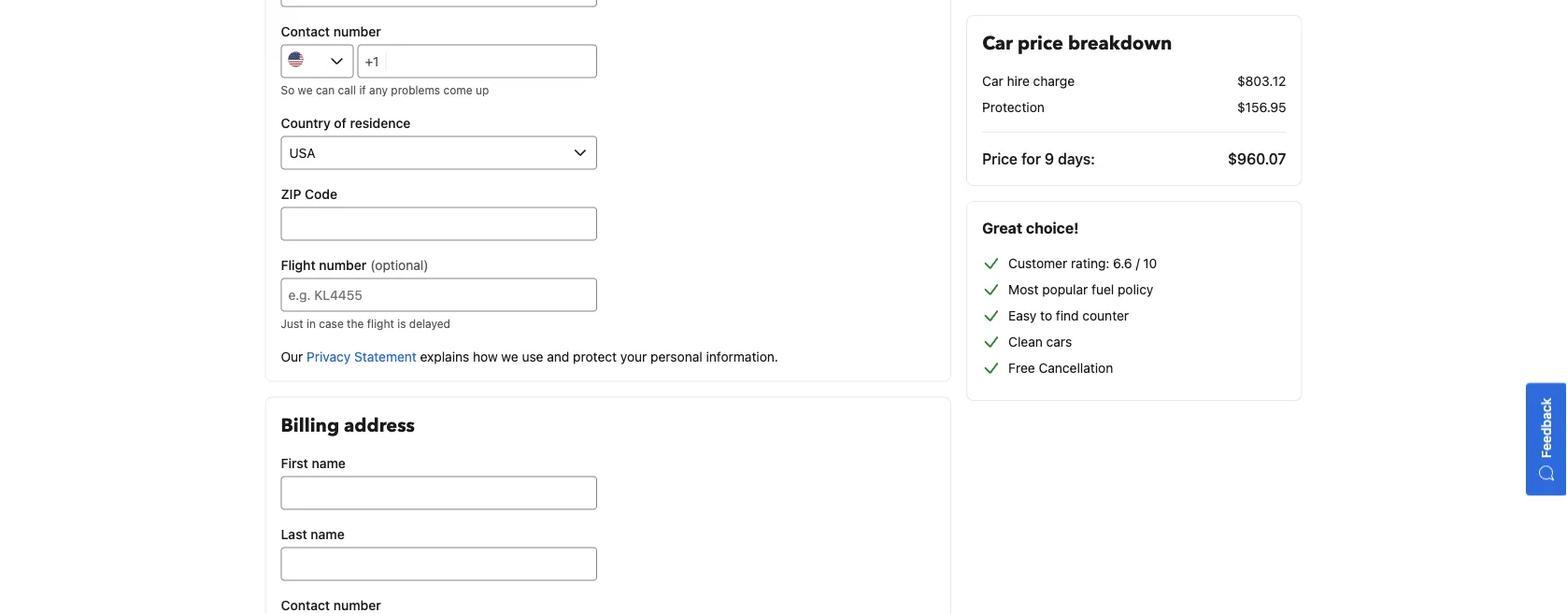 Task type: vqa. For each thing, say whether or not it's contained in the screenshot.
The Supplied By Fox image to the middle
no



Task type: locate. For each thing, give the bounding box(es) containing it.
hire
[[1007, 73, 1030, 89]]

2 contact number from the top
[[281, 597, 381, 613]]

name
[[312, 455, 346, 471], [311, 526, 345, 542]]

number right flight
[[319, 257, 367, 272]]

name for first name
[[312, 455, 346, 471]]

come
[[444, 84, 473, 97]]

0 vertical spatial car
[[983, 31, 1013, 57]]

easy
[[1009, 308, 1037, 323]]

0 vertical spatial we
[[298, 84, 313, 97]]

country of residence
[[281, 115, 411, 130]]

price
[[983, 150, 1018, 168]]

name right the last
[[311, 526, 345, 542]]

1 car from the top
[[983, 31, 1013, 57]]

so we can call if any problems come up
[[281, 84, 489, 97]]

clean cars
[[1009, 334, 1073, 350]]

rating:
[[1071, 256, 1110, 271]]

problems
[[391, 84, 440, 97]]

+1
[[365, 53, 379, 69]]

in
[[307, 317, 316, 330]]

car
[[983, 31, 1013, 57], [983, 73, 1004, 89]]

contact down last name
[[281, 597, 330, 613]]

1 horizontal spatial we
[[502, 349, 519, 364]]

contact number down last name
[[281, 597, 381, 613]]

0 vertical spatial number
[[334, 23, 381, 39]]

1 vertical spatial contact
[[281, 597, 330, 613]]

explains
[[420, 349, 470, 364]]

most popular fuel policy
[[1009, 282, 1154, 297]]

contact
[[281, 23, 330, 39], [281, 597, 330, 613]]

1 vertical spatial car
[[983, 73, 1004, 89]]

any
[[369, 84, 388, 97]]

the
[[347, 317, 364, 330]]

2 car from the top
[[983, 73, 1004, 89]]

first
[[281, 455, 308, 471]]

car left hire in the right top of the page
[[983, 73, 1004, 89]]

6.6
[[1114, 256, 1133, 271]]

number up +1
[[334, 23, 381, 39]]

0 vertical spatial contact number
[[281, 23, 381, 39]]

statement
[[354, 349, 417, 364]]

country
[[281, 115, 331, 130]]

protect
[[573, 349, 617, 364]]

contact number up +1
[[281, 23, 381, 39]]

name for last name
[[311, 526, 345, 542]]

can
[[316, 84, 335, 97]]

is
[[398, 317, 406, 330]]

we left use on the bottom of page
[[502, 349, 519, 364]]

1 vertical spatial name
[[311, 526, 345, 542]]

our
[[281, 349, 303, 364]]

0 horizontal spatial we
[[298, 84, 313, 97]]

None text field
[[281, 0, 597, 7]]

personal
[[651, 349, 703, 364]]

we
[[298, 84, 313, 97], [502, 349, 519, 364]]

customer rating: 6.6 / 10
[[1009, 256, 1158, 271]]

privacy statement button
[[307, 347, 417, 366]]

1 vertical spatial number
[[319, 257, 367, 272]]

car price breakdown
[[983, 31, 1173, 57]]

and
[[547, 349, 570, 364]]

1 contact number from the top
[[281, 23, 381, 39]]

car up hire in the right top of the page
[[983, 31, 1013, 57]]

number down last name
[[334, 597, 381, 613]]

for
[[1022, 150, 1041, 168]]

contact number
[[281, 23, 381, 39], [281, 597, 381, 613]]

First name text field
[[281, 476, 597, 510]]

1 vertical spatial we
[[502, 349, 519, 364]]

flight
[[281, 257, 316, 272]]

billing
[[281, 413, 339, 438]]

Last name text field
[[281, 547, 597, 581]]

0 vertical spatial name
[[312, 455, 346, 471]]

free
[[1009, 360, 1036, 376]]

our privacy statement explains how we use and protect your personal information.
[[281, 349, 779, 364]]

just
[[281, 317, 303, 330]]

0 vertical spatial contact
[[281, 23, 330, 39]]

number
[[334, 23, 381, 39], [319, 257, 367, 272], [334, 597, 381, 613]]

name right first
[[312, 455, 346, 471]]

2 vertical spatial number
[[334, 597, 381, 613]]

price for 9 days:
[[983, 150, 1096, 168]]

1 vertical spatial contact number
[[281, 597, 381, 613]]

great choice!
[[983, 219, 1079, 237]]

last name
[[281, 526, 345, 542]]

just in case the flight is delayed
[[281, 317, 451, 330]]

we right "so"
[[298, 84, 313, 97]]

choice!
[[1027, 219, 1079, 237]]

just in case the flight is delayed alert
[[281, 315, 597, 332]]

of
[[334, 115, 347, 130]]

free cancellation
[[1009, 360, 1114, 376]]

2 contact from the top
[[281, 597, 330, 613]]

price
[[1018, 31, 1064, 57]]

contact up "so"
[[281, 23, 330, 39]]



Task type: describe. For each thing, give the bounding box(es) containing it.
zip code
[[281, 186, 338, 201]]

1 contact from the top
[[281, 23, 330, 39]]

e.g. KL4455 text field
[[281, 278, 597, 312]]

zip
[[281, 186, 302, 201]]

your
[[621, 349, 647, 364]]

great
[[983, 219, 1023, 237]]

privacy
[[307, 349, 351, 364]]

fuel
[[1092, 282, 1115, 297]]

$960.07
[[1228, 150, 1287, 168]]

flight number (optional)
[[281, 257, 429, 272]]

if
[[359, 84, 366, 97]]

residence
[[350, 115, 411, 130]]

charge
[[1034, 73, 1075, 89]]

flight
[[367, 317, 394, 330]]

customer
[[1009, 256, 1068, 271]]

$803.12
[[1238, 73, 1287, 89]]

information.
[[706, 349, 779, 364]]

car for car price breakdown
[[983, 31, 1013, 57]]

address
[[344, 413, 415, 438]]

first name
[[281, 455, 346, 471]]

easy to find counter
[[1009, 308, 1129, 323]]

days:
[[1058, 150, 1096, 168]]

clean
[[1009, 334, 1043, 350]]

9
[[1045, 150, 1055, 168]]

(optional)
[[371, 257, 429, 272]]

so we can call if any problems come up alert
[[281, 82, 597, 98]]

counter
[[1083, 308, 1129, 323]]

feedback button
[[1527, 383, 1568, 496]]

$156.95
[[1238, 100, 1287, 115]]

how
[[473, 349, 498, 364]]

we inside alert
[[298, 84, 313, 97]]

/
[[1136, 256, 1140, 271]]

car for car hire charge
[[983, 73, 1004, 89]]

last
[[281, 526, 307, 542]]

cancellation
[[1039, 360, 1114, 376]]

to
[[1041, 308, 1053, 323]]

case
[[319, 317, 344, 330]]

most
[[1009, 282, 1039, 297]]

car hire charge
[[983, 73, 1075, 89]]

protection
[[983, 100, 1045, 115]]

Contact number telephone field
[[387, 44, 597, 78]]

call
[[338, 84, 356, 97]]

up
[[476, 84, 489, 97]]

use
[[522, 349, 544, 364]]

billing address
[[281, 413, 415, 438]]

so
[[281, 84, 295, 97]]

cars
[[1047, 334, 1073, 350]]

policy
[[1118, 282, 1154, 297]]

ZIP Code text field
[[281, 207, 597, 241]]

feedback
[[1539, 398, 1555, 458]]

delayed
[[409, 317, 451, 330]]

breakdown
[[1069, 31, 1173, 57]]

popular
[[1043, 282, 1089, 297]]

10
[[1144, 256, 1158, 271]]

code
[[305, 186, 338, 201]]

find
[[1056, 308, 1079, 323]]



